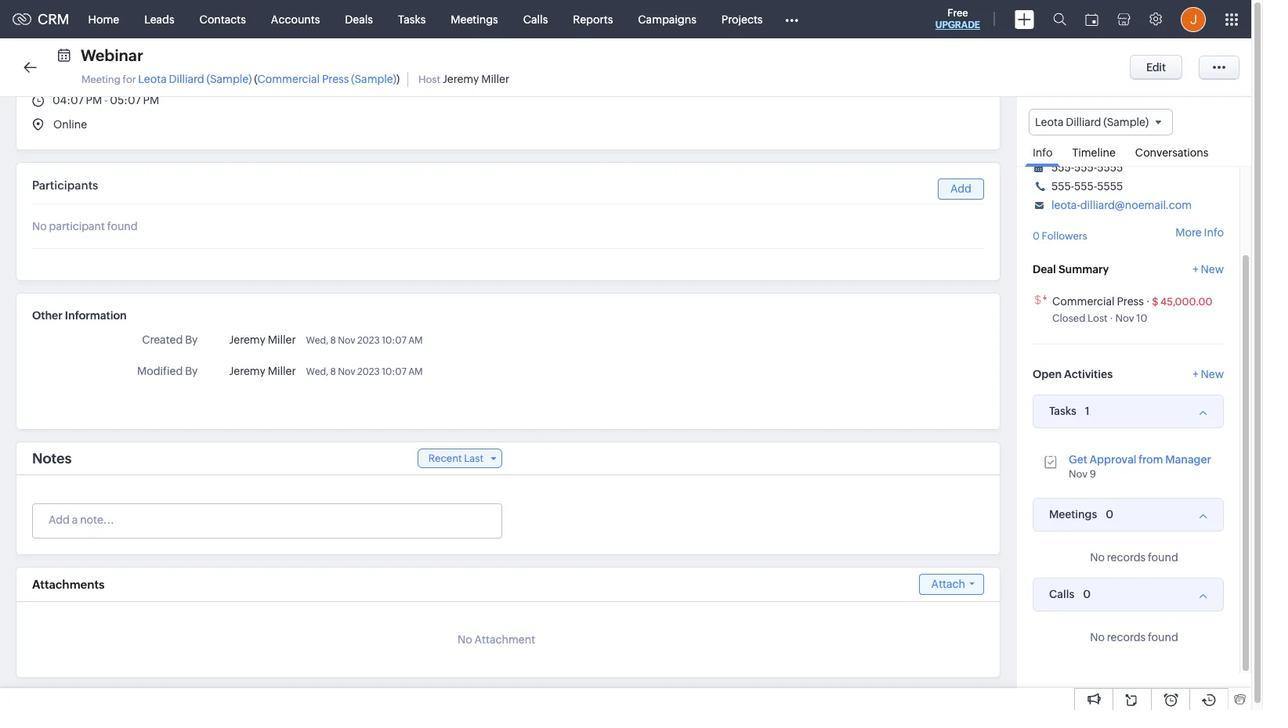 Task type: describe. For each thing, give the bounding box(es) containing it.
for
[[123, 74, 136, 85]]

get approval from manager nov 9
[[1069, 454, 1212, 480]]

1 horizontal spatial info
[[1204, 227, 1224, 239]]

no participant found
[[32, 220, 138, 233]]

2023 for created by
[[357, 335, 380, 346]]

created by
[[142, 334, 198, 346]]

contacts
[[200, 13, 246, 25]]

commercial press (sample) link
[[257, 73, 396, 85]]

attachments
[[32, 578, 105, 592]]

0 horizontal spatial info
[[1033, 147, 1053, 159]]

leads
[[144, 13, 174, 25]]

leota dilliard (sample)
[[1035, 116, 1149, 129]]

deal
[[1033, 263, 1056, 276]]

recent
[[429, 453, 462, 465]]

0 vertical spatial press
[[322, 73, 349, 85]]

meeting for leota dilliard (sample) ( commercial press (sample) )
[[82, 73, 400, 85]]

closed
[[1053, 312, 1086, 324]]

campaigns
[[638, 13, 697, 25]]

am for modified by
[[408, 367, 423, 378]]

timeline
[[1072, 147, 1116, 159]]

free upgrade
[[936, 7, 980, 31]]

conversations link
[[1128, 136, 1217, 166]]

jeremy for created by
[[229, 334, 266, 346]]

attach link
[[919, 574, 984, 596]]

Add a note... field
[[33, 513, 501, 528]]

$
[[1152, 296, 1159, 308]]

no attachment
[[458, 634, 535, 647]]

leota dilliard (sample) link
[[138, 73, 252, 85]]

meetings link
[[438, 0, 511, 38]]

deal summary
[[1033, 263, 1109, 276]]

more info
[[1176, 227, 1224, 239]]

no records found for meetings
[[1090, 552, 1179, 564]]

0 horizontal spatial commercial
[[257, 73, 320, 85]]

crm link
[[13, 11, 69, 27]]

0 horizontal spatial (sample)
[[207, 73, 252, 85]]

commercial press link
[[1053, 295, 1144, 308]]

activities
[[1064, 368, 1113, 381]]

home
[[88, 13, 119, 25]]

calls link
[[511, 0, 561, 38]]

timeline link
[[1065, 136, 1124, 166]]

recent last
[[429, 453, 484, 465]]

10:07 for modified by
[[382, 367, 407, 378]]

accounts
[[271, 13, 320, 25]]

contacts link
[[187, 0, 259, 38]]

0 for meetings
[[1106, 508, 1114, 521]]

host
[[418, 74, 441, 85]]

tasks link
[[386, 0, 438, 38]]

miller for modified by
[[268, 365, 296, 378]]

0 vertical spatial calls
[[523, 13, 548, 25]]

(
[[254, 73, 257, 85]]

crm
[[38, 11, 69, 27]]

0 for calls
[[1083, 588, 1091, 601]]

search element
[[1044, 0, 1076, 38]]

other
[[32, 310, 63, 322]]

jeremy miller for created by
[[229, 334, 296, 346]]

more
[[1176, 227, 1202, 239]]

free
[[948, 7, 968, 19]]

05:07
[[110, 94, 141, 107]]

0 vertical spatial leota
[[138, 73, 167, 85]]

create menu element
[[1006, 0, 1044, 38]]

0 horizontal spatial 0
[[1033, 231, 1040, 242]]

1
[[1085, 405, 1090, 417]]

reports link
[[561, 0, 626, 38]]

wed, 8 nov 2023 10:07 am for created by
[[306, 335, 423, 346]]

lost
[[1088, 312, 1108, 324]]

summary
[[1059, 263, 1109, 276]]

jeremy for modified by
[[229, 365, 266, 378]]

1 5555 from the top
[[1097, 162, 1123, 174]]

10
[[1137, 312, 1148, 324]]

projects link
[[709, 0, 775, 38]]

0 horizontal spatial ·
[[1110, 312, 1114, 324]]

other information
[[32, 310, 127, 322]]

04:07 pm - 05:07 pm
[[53, 94, 159, 107]]

followers
[[1042, 231, 1088, 242]]

accounts link
[[259, 0, 333, 38]]

attach
[[932, 578, 966, 591]]

press inside commercial press · $ 45,000.00 closed lost · nov 10
[[1117, 295, 1144, 308]]

get approval from manager link
[[1069, 454, 1212, 466]]

notes
[[32, 451, 72, 467]]

search image
[[1053, 13, 1067, 26]]

+ new link
[[1193, 263, 1224, 283]]

1 horizontal spatial (sample)
[[351, 73, 396, 85]]

home link
[[76, 0, 132, 38]]

1 pm from the left
[[86, 94, 102, 107]]

1 555-555-5555 from the top
[[1052, 162, 1123, 174]]

campaigns link
[[626, 0, 709, 38]]

records for calls
[[1107, 631, 1146, 644]]



Task type: vqa. For each thing, say whether or not it's contained in the screenshot.
High
no



Task type: locate. For each thing, give the bounding box(es) containing it.
participants
[[32, 179, 98, 192]]

8 for created by
[[330, 335, 336, 346]]

0 horizontal spatial calls
[[523, 13, 548, 25]]

0 vertical spatial no records found
[[1090, 552, 1179, 564]]

meetings up host jeremy miller
[[451, 13, 498, 25]]

1 vertical spatial dilliard
[[1066, 116, 1102, 129]]

am for created by
[[408, 335, 423, 346]]

wed, for created by
[[306, 335, 328, 346]]

commercial up lost
[[1053, 295, 1115, 308]]

0 horizontal spatial meetings
[[451, 13, 498, 25]]

miller for created by
[[268, 334, 296, 346]]

1 vertical spatial +
[[1193, 368, 1199, 381]]

from
[[1139, 454, 1163, 466]]

0 vertical spatial 2023
[[357, 335, 380, 346]]

by for modified by
[[185, 365, 198, 378]]

5555 up the leota-dilliard@noemail.com link
[[1097, 180, 1123, 193]]

555-
[[1052, 162, 1075, 174], [1075, 162, 1097, 174], [1052, 180, 1075, 193], [1075, 180, 1097, 193]]

5555
[[1097, 162, 1123, 174], [1097, 180, 1123, 193]]

nov inside commercial press · $ 45,000.00 closed lost · nov 10
[[1116, 312, 1134, 324]]

0 vertical spatial meetings
[[451, 13, 498, 25]]

1 vertical spatial tasks
[[1049, 405, 1077, 418]]

jeremy miller
[[229, 334, 296, 346], [229, 365, 296, 378]]

0 horizontal spatial leota
[[138, 73, 167, 85]]

deals
[[345, 13, 373, 25]]

0 vertical spatial records
[[1107, 552, 1146, 564]]

1 vertical spatial 10:07
[[382, 367, 407, 378]]

2 no records found from the top
[[1090, 631, 1179, 644]]

2 horizontal spatial (sample)
[[1104, 116, 1149, 129]]

tasks
[[398, 13, 426, 25], [1049, 405, 1077, 418]]

dilliard right for
[[169, 73, 204, 85]]

2 vertical spatial jeremy
[[229, 365, 266, 378]]

by right modified
[[185, 365, 198, 378]]

1 + from the top
[[1193, 263, 1199, 276]]

1 horizontal spatial ·
[[1146, 295, 1150, 308]]

0 vertical spatial dilliard
[[169, 73, 204, 85]]

0 vertical spatial by
[[185, 334, 198, 346]]

2 + new from the top
[[1193, 368, 1224, 381]]

1 new from the top
[[1201, 263, 1224, 276]]

+ up 45,000.00
[[1193, 263, 1199, 276]]

1 horizontal spatial commercial
[[1053, 295, 1115, 308]]

conversations
[[1136, 147, 1209, 159]]

nov
[[1116, 312, 1134, 324], [338, 335, 355, 346], [338, 367, 355, 378], [1069, 468, 1088, 480]]

leads link
[[132, 0, 187, 38]]

1 vertical spatial 0
[[1106, 508, 1114, 521]]

10:07 for created by
[[382, 335, 407, 346]]

1 wed, from the top
[[306, 335, 328, 346]]

2 + from the top
[[1193, 368, 1199, 381]]

1 horizontal spatial meetings
[[1049, 509, 1098, 521]]

1 vertical spatial jeremy
[[229, 334, 266, 346]]

participant
[[49, 220, 105, 233]]

0 vertical spatial jeremy miller
[[229, 334, 296, 346]]

1 vertical spatial info
[[1204, 227, 1224, 239]]

commercial inside commercial press · $ 45,000.00 closed lost · nov 10
[[1053, 295, 1115, 308]]

2 records from the top
[[1107, 631, 1146, 644]]

2023 for modified by
[[357, 367, 380, 378]]

online
[[53, 118, 87, 131]]

info link
[[1025, 136, 1061, 167]]

more info link
[[1176, 227, 1224, 239]]

info
[[1033, 147, 1053, 159], [1204, 227, 1224, 239]]

jeremy
[[443, 73, 479, 85], [229, 334, 266, 346], [229, 365, 266, 378]]

leota
[[138, 73, 167, 85], [1035, 116, 1064, 129]]

0 horizontal spatial tasks
[[398, 13, 426, 25]]

wed, for modified by
[[306, 367, 328, 378]]

1 horizontal spatial calls
[[1049, 589, 1075, 601]]

modified by
[[137, 365, 198, 378]]

1 vertical spatial 5555
[[1097, 180, 1123, 193]]

(sample) inside field
[[1104, 116, 1149, 129]]

information
[[65, 310, 127, 322]]

new
[[1201, 263, 1224, 276], [1201, 368, 1224, 381]]

1 vertical spatial 8
[[330, 367, 336, 378]]

1 horizontal spatial leota
[[1035, 116, 1064, 129]]

dilliard@noemail.com
[[1081, 199, 1192, 212]]

1 vertical spatial calls
[[1049, 589, 1075, 601]]

0 vertical spatial am
[[408, 335, 423, 346]]

0 horizontal spatial press
[[322, 73, 349, 85]]

profile image
[[1181, 7, 1206, 32]]

0 vertical spatial + new
[[1193, 263, 1224, 276]]

1 2023 from the top
[[357, 335, 380, 346]]

0 vertical spatial tasks
[[398, 13, 426, 25]]

tasks left 1
[[1049, 405, 1077, 418]]

by
[[185, 334, 198, 346], [185, 365, 198, 378]]

·
[[1146, 295, 1150, 308], [1110, 312, 1114, 324]]

no
[[32, 220, 47, 233], [1090, 552, 1105, 564], [1090, 631, 1105, 644], [458, 634, 472, 647]]

manager
[[1166, 454, 1212, 466]]

found
[[107, 220, 138, 233], [1148, 552, 1179, 564], [1148, 631, 1179, 644]]

0 horizontal spatial pm
[[86, 94, 102, 107]]

meetings down 9
[[1049, 509, 1098, 521]]

1 vertical spatial 2023
[[357, 367, 380, 378]]

deals link
[[333, 0, 386, 38]]

2 jeremy miller from the top
[[229, 365, 296, 378]]

1 vertical spatial am
[[408, 367, 423, 378]]

+ down 45,000.00
[[1193, 368, 1199, 381]]

04:07
[[53, 94, 84, 107]]

+ new down more info
[[1193, 263, 1224, 276]]

2 8 from the top
[[330, 367, 336, 378]]

pm right 05:07
[[143, 94, 159, 107]]

reports
[[573, 13, 613, 25]]

1 horizontal spatial 0
[[1083, 588, 1091, 601]]

0 vertical spatial found
[[107, 220, 138, 233]]

created
[[142, 334, 183, 346]]

1 vertical spatial by
[[185, 365, 198, 378]]

0 vertical spatial 8
[[330, 335, 336, 346]]

wed,
[[306, 335, 328, 346], [306, 367, 328, 378]]

None button
[[1130, 55, 1183, 80]]

2 new from the top
[[1201, 368, 1224, 381]]

0 vertical spatial 555-555-5555
[[1052, 162, 1123, 174]]

1 horizontal spatial press
[[1117, 295, 1144, 308]]

1 vertical spatial press
[[1117, 295, 1144, 308]]

1 records from the top
[[1107, 552, 1146, 564]]

0 vertical spatial 10:07
[[382, 335, 407, 346]]

0 followers
[[1033, 231, 1088, 242]]

nov inside get approval from manager nov 9
[[1069, 468, 1088, 480]]

press left )
[[322, 73, 349, 85]]

attachment
[[475, 634, 535, 647]]

1 by from the top
[[185, 334, 198, 346]]

+ new
[[1193, 263, 1224, 276], [1193, 368, 1224, 381]]

1 horizontal spatial pm
[[143, 94, 159, 107]]

approval
[[1090, 454, 1137, 466]]

2 2023 from the top
[[357, 367, 380, 378]]

host jeremy miller
[[418, 73, 510, 85]]

555-555-5555 up leota-
[[1052, 180, 1123, 193]]

2 wed, from the top
[[306, 367, 328, 378]]

1 vertical spatial ·
[[1110, 312, 1114, 324]]

8 for modified by
[[330, 367, 336, 378]]

meeting
[[82, 74, 121, 85]]

2 am from the top
[[408, 367, 423, 378]]

profile element
[[1172, 0, 1216, 38]]

projects
[[722, 13, 763, 25]]

by for created by
[[185, 334, 198, 346]]

calendar image
[[1085, 13, 1099, 25]]

+ new down 45,000.00
[[1193, 368, 1224, 381]]

new down 45,000.00
[[1201, 368, 1224, 381]]

2 555-555-5555 from the top
[[1052, 180, 1123, 193]]

add
[[951, 183, 972, 195]]

1 am from the top
[[408, 335, 423, 346]]

1 jeremy miller from the top
[[229, 334, 296, 346]]

found for meetings
[[1148, 552, 1179, 564]]

wed, 8 nov 2023 10:07 am for modified by
[[306, 367, 423, 378]]

tasks right deals
[[398, 13, 426, 25]]

1 8 from the top
[[330, 335, 336, 346]]

+
[[1193, 263, 1199, 276], [1193, 368, 1199, 381]]

0
[[1033, 231, 1040, 242], [1106, 508, 1114, 521], [1083, 588, 1091, 601]]

9
[[1090, 468, 1096, 480]]

pm left the -
[[86, 94, 102, 107]]

2 by from the top
[[185, 365, 198, 378]]

1 vertical spatial commercial
[[1053, 295, 1115, 308]]

45,000.00
[[1161, 296, 1213, 308]]

1 vertical spatial found
[[1148, 552, 1179, 564]]

leota inside field
[[1035, 116, 1064, 129]]

1 vertical spatial no records found
[[1090, 631, 1179, 644]]

1 vertical spatial + new
[[1193, 368, 1224, 381]]

add link
[[938, 179, 984, 200]]

new down more info
[[1201, 263, 1224, 276]]

0 vertical spatial new
[[1201, 263, 1224, 276]]

0 vertical spatial miller
[[481, 73, 510, 85]]

1 vertical spatial records
[[1107, 631, 1146, 644]]

webinar
[[81, 46, 143, 64]]

(sample) left the host
[[351, 73, 396, 85]]

1 vertical spatial wed, 8 nov 2023 10:07 am
[[306, 367, 423, 378]]

1 vertical spatial leota
[[1035, 116, 1064, 129]]

am
[[408, 335, 423, 346], [408, 367, 423, 378]]

dilliard
[[169, 73, 204, 85], [1066, 116, 1102, 129]]

upgrade
[[936, 20, 980, 31]]

2 vertical spatial found
[[1148, 631, 1179, 644]]

1 vertical spatial new
[[1201, 368, 1224, 381]]

0 vertical spatial jeremy
[[443, 73, 479, 85]]

press
[[322, 73, 349, 85], [1117, 295, 1144, 308]]

· left $
[[1146, 295, 1150, 308]]

info right more
[[1204, 227, 1224, 239]]

by right created
[[185, 334, 198, 346]]

last
[[464, 453, 484, 465]]

jeremy miller for modified by
[[229, 365, 296, 378]]

1 wed, 8 nov 2023 10:07 am from the top
[[306, 335, 423, 346]]

0 horizontal spatial dilliard
[[169, 73, 204, 85]]

wed, 8 nov 2023 10:07 am
[[306, 335, 423, 346], [306, 367, 423, 378]]

no records found
[[1090, 552, 1179, 564], [1090, 631, 1179, 644]]

1 horizontal spatial tasks
[[1049, 405, 1077, 418]]

meetings inside meetings link
[[451, 13, 498, 25]]

1 vertical spatial 555-555-5555
[[1052, 180, 1123, 193]]

2 vertical spatial 0
[[1083, 588, 1091, 601]]

1 horizontal spatial dilliard
[[1066, 116, 1102, 129]]

commercial press · $ 45,000.00 closed lost · nov 10
[[1053, 295, 1213, 324]]

(sample) up "timeline" 'link'
[[1104, 116, 1149, 129]]

1 no records found from the top
[[1090, 552, 1179, 564]]

-
[[104, 94, 108, 107]]

Leota Dilliard (Sample) field
[[1029, 109, 1173, 136]]

0 vertical spatial info
[[1033, 147, 1053, 159]]

2 horizontal spatial 0
[[1106, 508, 1114, 521]]

2 5555 from the top
[[1097, 180, 1123, 193]]

1 vertical spatial wed,
[[306, 367, 328, 378]]

0 vertical spatial commercial
[[257, 73, 320, 85]]

leota-dilliard@noemail.com
[[1052, 199, 1192, 212]]

1 + new from the top
[[1193, 263, 1224, 276]]

leota right for
[[138, 73, 167, 85]]

modified
[[137, 365, 183, 378]]

dilliard up "timeline" 'link'
[[1066, 116, 1102, 129]]

8
[[330, 335, 336, 346], [330, 367, 336, 378]]

2 wed, 8 nov 2023 10:07 am from the top
[[306, 367, 423, 378]]

open
[[1033, 368, 1062, 381]]

)
[[396, 73, 400, 85]]

(sample) left '('
[[207, 73, 252, 85]]

0 vertical spatial wed, 8 nov 2023 10:07 am
[[306, 335, 423, 346]]

info left the timeline
[[1033, 147, 1053, 159]]

0 vertical spatial wed,
[[306, 335, 328, 346]]

open activities
[[1033, 368, 1113, 381]]

0 vertical spatial +
[[1193, 263, 1199, 276]]

5555 down the timeline
[[1097, 162, 1123, 174]]

dilliard inside field
[[1066, 116, 1102, 129]]

1 vertical spatial miller
[[268, 334, 296, 346]]

2 vertical spatial miller
[[268, 365, 296, 378]]

2 10:07 from the top
[[382, 367, 407, 378]]

0 vertical spatial ·
[[1146, 295, 1150, 308]]

commercial down accounts link
[[257, 73, 320, 85]]

found for calls
[[1148, 631, 1179, 644]]

1 10:07 from the top
[[382, 335, 407, 346]]

555-555-5555 down the timeline
[[1052, 162, 1123, 174]]

leota-
[[1052, 199, 1081, 212]]

records
[[1107, 552, 1146, 564], [1107, 631, 1146, 644]]

2 pm from the left
[[143, 94, 159, 107]]

press up 10
[[1117, 295, 1144, 308]]

1 vertical spatial jeremy miller
[[229, 365, 296, 378]]

no records found for calls
[[1090, 631, 1179, 644]]

1 vertical spatial meetings
[[1049, 509, 1098, 521]]

(sample)
[[207, 73, 252, 85], [351, 73, 396, 85], [1104, 116, 1149, 129]]

0 vertical spatial 0
[[1033, 231, 1040, 242]]

records for meetings
[[1107, 552, 1146, 564]]

create menu image
[[1015, 10, 1035, 29]]

leota up info link
[[1035, 116, 1064, 129]]

· right lost
[[1110, 312, 1114, 324]]

Other Modules field
[[775, 7, 809, 32]]

leota-dilliard@noemail.com link
[[1052, 199, 1192, 212]]

commercial
[[257, 73, 320, 85], [1053, 295, 1115, 308]]

get
[[1069, 454, 1088, 466]]

0 vertical spatial 5555
[[1097, 162, 1123, 174]]



